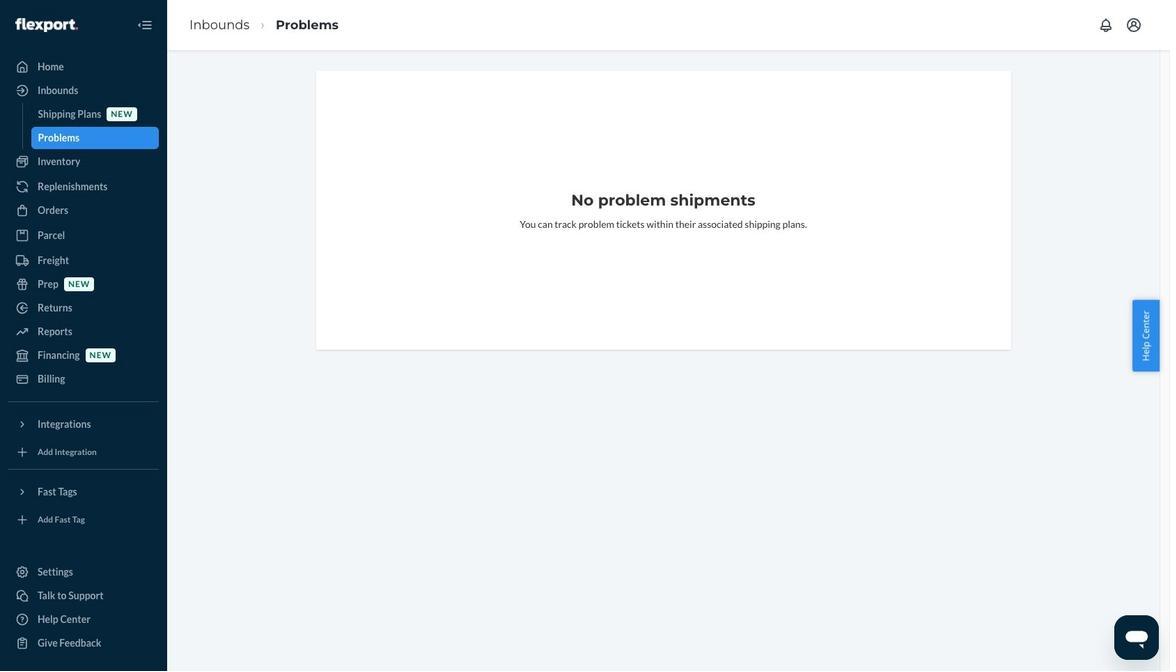 Task type: describe. For each thing, give the bounding box(es) containing it.
breadcrumbs navigation
[[178, 5, 350, 46]]

flexport logo image
[[15, 18, 78, 32]]



Task type: vqa. For each thing, say whether or not it's contained in the screenshot.
The Open Account Menu Image
yes



Task type: locate. For each thing, give the bounding box(es) containing it.
close navigation image
[[137, 17, 153, 33]]

open account menu image
[[1126, 17, 1143, 33]]

open notifications image
[[1098, 17, 1115, 33]]



